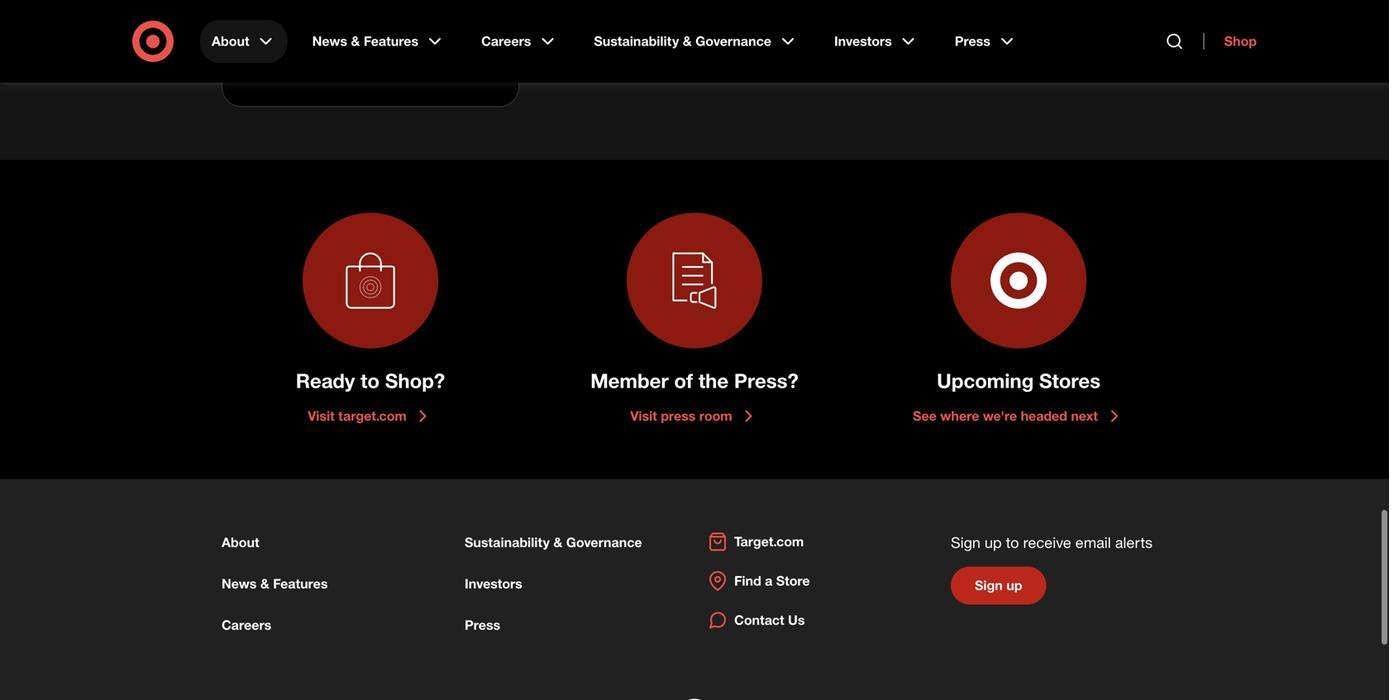 Task type: describe. For each thing, give the bounding box(es) containing it.
member
[[591, 361, 669, 385]]

shop?
[[385, 361, 445, 385]]

investors for investors link to the left
[[465, 569, 523, 585]]

visit for member
[[631, 401, 658, 417]]

shop link
[[1204, 33, 1257, 50]]

member of the press?
[[591, 361, 799, 385]]

news & features link for careers link related to investors link to the left
[[222, 569, 328, 585]]

sustainability & governance for sustainability & governance link corresponding to investors link to the left
[[465, 527, 642, 543]]

features for careers link related to investors link to the left
[[273, 569, 328, 585]]

& inside the news & features link
[[351, 33, 360, 49]]

a
[[765, 566, 773, 582]]

governance for investors link to the left
[[567, 527, 642, 543]]

press for press link for top investors link
[[955, 33, 991, 49]]

room
[[700, 401, 733, 417]]

12,
[[270, 59, 283, 71]]

sustainability & governance link for investors link to the left
[[465, 527, 642, 543]]

visit target.com
[[308, 401, 407, 417]]

governance for top investors link
[[696, 33, 772, 49]]

sustainability for investors link to the left
[[465, 527, 550, 543]]

press link for top investors link
[[944, 20, 1029, 63]]

find a store link
[[708, 564, 810, 584]]

ready
[[296, 361, 355, 385]]

contact us
[[735, 605, 805, 621]]

0 vertical spatial to
[[361, 361, 380, 385]]

1 vertical spatial to
[[1006, 526, 1020, 544]]

find
[[735, 566, 762, 582]]

visit press room
[[631, 401, 733, 417]]

2023
[[286, 59, 308, 71]]

sign up
[[975, 570, 1023, 586]]

0 vertical spatial about link
[[200, 20, 288, 63]]

see where we're headed next
[[913, 401, 1099, 417]]

where
[[941, 401, 980, 417]]

sustainability for top investors link
[[594, 33, 679, 49]]

we're
[[983, 401, 1018, 417]]

press link for investors link to the left
[[465, 610, 501, 626]]

store
[[777, 566, 810, 582]]

news & features for careers link related to investors link to the left's the news & features link
[[222, 569, 328, 585]]

0 vertical spatial about
[[212, 33, 250, 49]]

stores
[[1040, 361, 1101, 385]]

dec 12, 2023
[[249, 59, 308, 71]]

0 vertical spatial investors link
[[823, 20, 930, 63]]

email
[[1076, 526, 1112, 544]]

target. expect more. pay less. image
[[620, 692, 769, 701]]

upcoming stores
[[937, 361, 1101, 385]]

sign up link
[[951, 559, 1047, 598]]

contact
[[735, 605, 785, 621]]



Task type: locate. For each thing, give the bounding box(es) containing it.
press
[[955, 33, 991, 49], [465, 610, 501, 626]]

sign up to receive email alerts
[[951, 526, 1153, 544]]

press?
[[735, 361, 799, 385]]

0 vertical spatial careers link
[[470, 20, 569, 63]]

0 vertical spatial up
[[985, 526, 1002, 544]]

1 vertical spatial careers
[[222, 610, 272, 626]]

ready to shop?
[[296, 361, 445, 385]]

contact us link
[[708, 603, 805, 623]]

up down sign up to receive email alerts
[[1007, 570, 1023, 586]]

press link
[[944, 20, 1029, 63], [465, 610, 501, 626]]

1 vertical spatial features
[[273, 569, 328, 585]]

up up the "sign up"
[[985, 526, 1002, 544]]

to left receive
[[1006, 526, 1020, 544]]

press
[[661, 401, 696, 417]]

news & features for the news & features link corresponding to careers link associated with top investors link
[[312, 33, 419, 49]]

sustainability
[[594, 33, 679, 49], [465, 527, 550, 543]]

about link
[[200, 20, 288, 63], [222, 527, 259, 543]]

next
[[1072, 401, 1099, 417]]

0 vertical spatial press
[[955, 33, 991, 49]]

0 vertical spatial press link
[[944, 20, 1029, 63]]

press for press link related to investors link to the left
[[465, 610, 501, 626]]

visit left press
[[631, 401, 658, 417]]

1 horizontal spatial investors link
[[823, 20, 930, 63]]

1 horizontal spatial press link
[[944, 20, 1029, 63]]

about
[[212, 33, 250, 49], [222, 527, 259, 543]]

features for careers link associated with top investors link
[[364, 33, 419, 49]]

news & features link for careers link associated with top investors link
[[301, 20, 457, 63]]

sustainability & governance for top investors link sustainability & governance link
[[594, 33, 772, 49]]

target.com
[[338, 401, 407, 417]]

1 visit from the left
[[308, 401, 335, 417]]

1 horizontal spatial up
[[1007, 570, 1023, 586]]

0 vertical spatial sustainability & governance link
[[583, 20, 810, 63]]

news
[[312, 33, 347, 49], [222, 569, 257, 585]]

of
[[675, 361, 693, 385]]

0 vertical spatial news & features
[[312, 33, 419, 49]]

up
[[985, 526, 1002, 544], [1007, 570, 1023, 586]]

1 horizontal spatial careers link
[[470, 20, 569, 63]]

0 vertical spatial features
[[364, 33, 419, 49]]

1 horizontal spatial features
[[364, 33, 419, 49]]

1 horizontal spatial visit
[[631, 401, 658, 417]]

sustainability & governance
[[594, 33, 772, 49], [465, 527, 642, 543]]

1 vertical spatial sign
[[975, 570, 1003, 586]]

0 horizontal spatial investors
[[465, 569, 523, 585]]

target.com
[[735, 526, 804, 543]]

careers
[[482, 33, 531, 49], [222, 610, 272, 626]]

up for sign up
[[1007, 570, 1023, 586]]

features
[[364, 33, 419, 49], [273, 569, 328, 585]]

shop
[[1225, 33, 1257, 49]]

to up target.com
[[361, 361, 380, 385]]

0 vertical spatial governance
[[696, 33, 772, 49]]

investors
[[835, 33, 892, 49], [465, 569, 523, 585]]

sign for sign up to receive email alerts
[[951, 526, 981, 544]]

1 horizontal spatial sustainability
[[594, 33, 679, 49]]

0 vertical spatial sustainability
[[594, 33, 679, 49]]

target.com link
[[708, 525, 804, 545]]

&
[[351, 33, 360, 49], [683, 33, 692, 49], [554, 527, 563, 543], [260, 569, 270, 585]]

0 vertical spatial investors
[[835, 33, 892, 49]]

1 vertical spatial news & features link
[[222, 569, 328, 585]]

dec
[[249, 59, 267, 71]]

sign for sign up
[[975, 570, 1003, 586]]

sign down sign up to receive email alerts
[[975, 570, 1003, 586]]

0 vertical spatial sign
[[951, 526, 981, 544]]

1 vertical spatial sustainability
[[465, 527, 550, 543]]

visit
[[308, 401, 335, 417], [631, 401, 658, 417]]

0 horizontal spatial to
[[361, 361, 380, 385]]

1 vertical spatial news
[[222, 569, 257, 585]]

headed
[[1021, 401, 1068, 417]]

1 vertical spatial press link
[[465, 610, 501, 626]]

0 horizontal spatial press
[[465, 610, 501, 626]]

see where we're headed next link
[[913, 399, 1125, 419]]

2 visit from the left
[[631, 401, 658, 417]]

0 horizontal spatial sustainability
[[465, 527, 550, 543]]

1 vertical spatial investors link
[[465, 569, 523, 585]]

news for the news & features link corresponding to careers link associated with top investors link
[[312, 33, 347, 49]]

visit down ready
[[308, 401, 335, 417]]

1 vertical spatial sustainability & governance link
[[465, 527, 642, 543]]

sustainability & governance link for top investors link
[[583, 20, 810, 63]]

0 horizontal spatial features
[[273, 569, 328, 585]]

0 horizontal spatial press link
[[465, 610, 501, 626]]

find a store
[[735, 566, 810, 582]]

news & features link
[[301, 20, 457, 63], [222, 569, 328, 585]]

1 vertical spatial careers link
[[222, 610, 272, 626]]

1 vertical spatial press
[[465, 610, 501, 626]]

0 vertical spatial sustainability & governance
[[594, 33, 772, 49]]

0 horizontal spatial visit
[[308, 401, 335, 417]]

news for careers link related to investors link to the left's the news & features link
[[222, 569, 257, 585]]

to
[[361, 361, 380, 385], [1006, 526, 1020, 544]]

visit for ready
[[308, 401, 335, 417]]

investors link
[[823, 20, 930, 63], [465, 569, 523, 585]]

0 horizontal spatial up
[[985, 526, 1002, 544]]

visit target.com link
[[308, 399, 433, 419]]

news & features
[[312, 33, 419, 49], [222, 569, 328, 585]]

alerts
[[1116, 526, 1153, 544]]

governance
[[696, 33, 772, 49], [567, 527, 642, 543]]

careers link for top investors link
[[470, 20, 569, 63]]

0 vertical spatial news & features link
[[301, 20, 457, 63]]

careers link
[[470, 20, 569, 63], [222, 610, 272, 626]]

1 vertical spatial about
[[222, 527, 259, 543]]

0 vertical spatial news
[[312, 33, 347, 49]]

1 horizontal spatial governance
[[696, 33, 772, 49]]

1 vertical spatial about link
[[222, 527, 259, 543]]

1 horizontal spatial to
[[1006, 526, 1020, 544]]

1 horizontal spatial press
[[955, 33, 991, 49]]

see
[[913, 401, 937, 417]]

0 horizontal spatial investors link
[[465, 569, 523, 585]]

sign
[[951, 526, 981, 544], [975, 570, 1003, 586]]

careers for careers link related to investors link to the left
[[222, 610, 272, 626]]

us
[[788, 605, 805, 621]]

1 vertical spatial up
[[1007, 570, 1023, 586]]

0 horizontal spatial news
[[222, 569, 257, 585]]

0 horizontal spatial governance
[[567, 527, 642, 543]]

the
[[699, 361, 729, 385]]

investors for top investors link
[[835, 33, 892, 49]]

1 vertical spatial governance
[[567, 527, 642, 543]]

1 horizontal spatial investors
[[835, 33, 892, 49]]

1 vertical spatial news & features
[[222, 569, 328, 585]]

1 horizontal spatial careers
[[482, 33, 531, 49]]

0 vertical spatial careers
[[482, 33, 531, 49]]

1 vertical spatial sustainability & governance
[[465, 527, 642, 543]]

up for sign up to receive email alerts
[[985, 526, 1002, 544]]

careers for careers link associated with top investors link
[[482, 33, 531, 49]]

visit press room link
[[631, 399, 759, 419]]

0 horizontal spatial careers
[[222, 610, 272, 626]]

careers link for investors link to the left
[[222, 610, 272, 626]]

1 vertical spatial investors
[[465, 569, 523, 585]]

1 horizontal spatial news
[[312, 33, 347, 49]]

sustainability & governance link
[[583, 20, 810, 63], [465, 527, 642, 543]]

sign up the "sign up"
[[951, 526, 981, 544]]

upcoming
[[937, 361, 1034, 385]]

0 horizontal spatial careers link
[[222, 610, 272, 626]]

receive
[[1024, 526, 1072, 544]]



Task type: vqa. For each thing, say whether or not it's contained in the screenshot.
Minneapolis,
no



